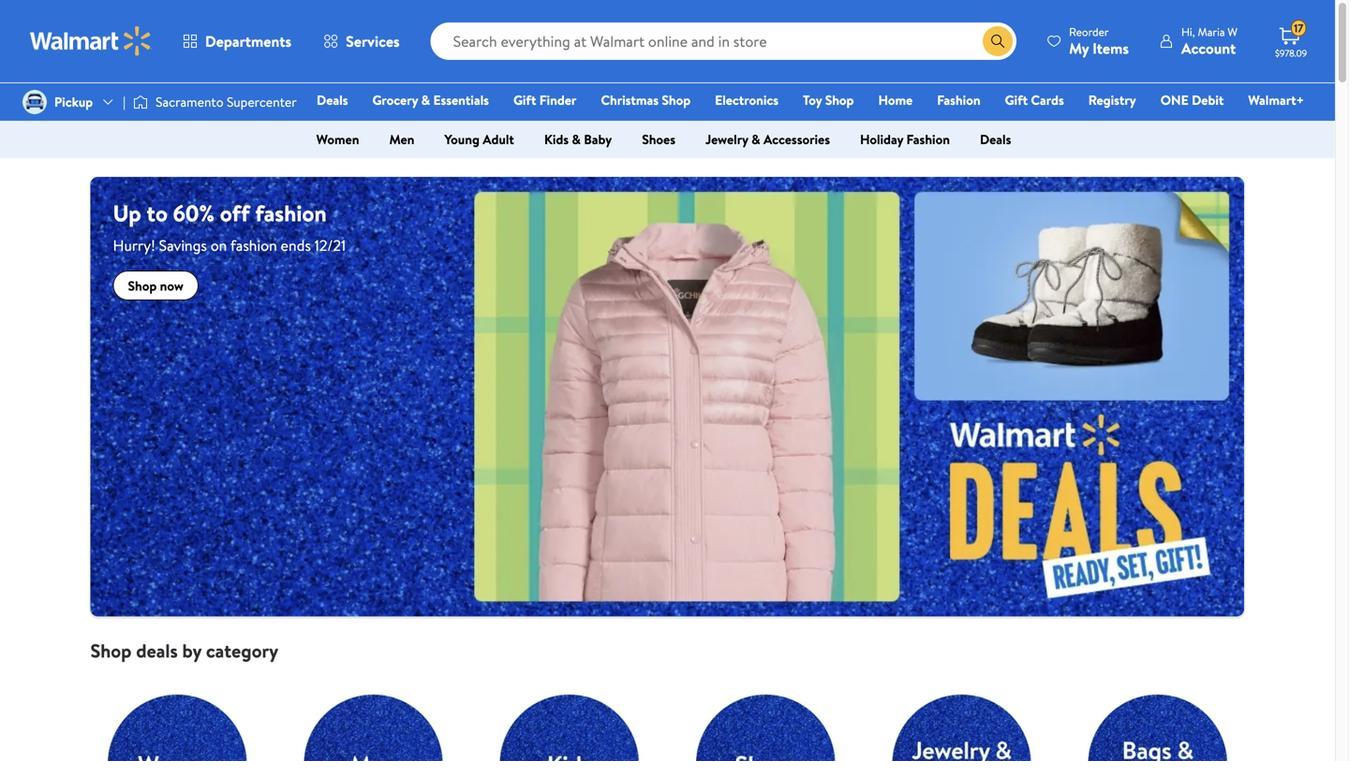 Task type: locate. For each thing, give the bounding box(es) containing it.
1 horizontal spatial &
[[572, 130, 581, 149]]

0 horizontal spatial &
[[421, 91, 430, 109]]

fashion
[[255, 198, 327, 229], [230, 235, 277, 256]]

adult
[[483, 130, 514, 149]]

sacramento supercenter
[[156, 93, 297, 111]]

registry link
[[1080, 90, 1145, 110]]

1 horizontal spatial gift
[[1005, 91, 1028, 109]]

 image left pickup
[[22, 90, 47, 114]]

electronics link
[[707, 90, 787, 110]]

young adult button
[[430, 125, 529, 155]]

grocery & essentials link
[[364, 90, 498, 110]]

1 vertical spatial fashion
[[907, 130, 950, 149]]

 image
[[22, 90, 47, 114], [133, 93, 148, 112]]

60%
[[173, 198, 215, 229]]

&
[[421, 91, 430, 109], [572, 130, 581, 149], [752, 130, 761, 149]]

deals inside dropdown button
[[980, 130, 1011, 149]]

0 horizontal spatial gift
[[513, 91, 536, 109]]

men
[[389, 130, 415, 149]]

shoes
[[642, 130, 676, 149]]

gift for gift finder
[[513, 91, 536, 109]]

1 horizontal spatial deals
[[980, 130, 1011, 149]]

0 horizontal spatial deals
[[317, 91, 348, 109]]

shop left now
[[128, 277, 157, 295]]

shop now
[[128, 277, 183, 295]]

jewelry
[[706, 130, 748, 149]]

shop
[[662, 91, 691, 109], [825, 91, 854, 109], [128, 277, 157, 295], [90, 638, 132, 665]]

0 horizontal spatial  image
[[22, 90, 47, 114]]

deals link
[[308, 90, 357, 110]]

walmart+
[[1248, 91, 1304, 109]]

walmart image
[[30, 26, 152, 56]]

2 gift from the left
[[1005, 91, 1028, 109]]

debit
[[1192, 91, 1224, 109]]

 image for sacramento supercenter
[[133, 93, 148, 112]]

men button
[[374, 125, 430, 155]]

gift
[[513, 91, 536, 109], [1005, 91, 1028, 109]]

1 gift from the left
[[513, 91, 536, 109]]

account
[[1182, 38, 1236, 59]]

maria
[[1198, 24, 1225, 40]]

& inside jewelry & accessories dropdown button
[[752, 130, 761, 149]]

& for jewelry
[[752, 130, 761, 149]]

grocery & essentials
[[372, 91, 489, 109]]

reorder my items
[[1069, 24, 1129, 59]]

list
[[79, 663, 1256, 762]]

|
[[123, 93, 126, 111]]

2 horizontal spatial &
[[752, 130, 761, 149]]

young adult
[[445, 130, 514, 149]]

toy shop
[[803, 91, 854, 109]]

$978.09
[[1275, 47, 1307, 60]]

accessories
[[764, 130, 830, 149]]

& right kids
[[572, 130, 581, 149]]

deals down 'fashion' link
[[980, 130, 1011, 149]]

& for grocery
[[421, 91, 430, 109]]

fashion right holiday
[[907, 130, 950, 149]]

cards
[[1031, 91, 1064, 109]]

on
[[211, 235, 227, 256]]

& right jewelry
[[752, 130, 761, 149]]

fashion up deals dropdown button
[[937, 91, 981, 109]]

one
[[1161, 91, 1189, 109]]

1 vertical spatial fashion
[[230, 235, 277, 256]]

home
[[878, 91, 913, 109]]

departments
[[205, 31, 291, 52]]

reorder
[[1069, 24, 1109, 40]]

baby
[[584, 130, 612, 149]]

fashion
[[937, 91, 981, 109], [907, 130, 950, 149]]

1 horizontal spatial  image
[[133, 93, 148, 112]]

deals up the women
[[317, 91, 348, 109]]

fashion right on
[[230, 235, 277, 256]]

fashion up ends
[[255, 198, 327, 229]]

electronics
[[715, 91, 779, 109]]

home link
[[870, 90, 921, 110]]

w
[[1228, 24, 1238, 40]]

gift left finder
[[513, 91, 536, 109]]

& inside kids & baby dropdown button
[[572, 130, 581, 149]]

hi, maria w account
[[1182, 24, 1238, 59]]

& right the grocery
[[421, 91, 430, 109]]

walmart+ link
[[1240, 90, 1313, 110]]

& inside grocery & essentials "link"
[[421, 91, 430, 109]]

my
[[1069, 38, 1089, 59]]

fashion inside dropdown button
[[907, 130, 950, 149]]

deals
[[317, 91, 348, 109], [980, 130, 1011, 149]]

gift left cards
[[1005, 91, 1028, 109]]

0 vertical spatial fashion
[[937, 91, 981, 109]]

1 vertical spatial deals
[[980, 130, 1011, 149]]

deals button
[[965, 125, 1026, 155]]

to
[[147, 198, 168, 229]]

shop now link
[[113, 271, 198, 301]]

savings
[[159, 235, 207, 256]]

shop deals by category
[[90, 638, 278, 665]]

holiday fashion button
[[845, 125, 965, 155]]

one debit
[[1161, 91, 1224, 109]]

0 vertical spatial deals
[[317, 91, 348, 109]]

departments button
[[167, 19, 307, 64]]

deals for deals link at the top of the page
[[317, 91, 348, 109]]

holiday fashion
[[860, 130, 950, 149]]

 image right the |
[[133, 93, 148, 112]]



Task type: vqa. For each thing, say whether or not it's contained in the screenshot.
second Information from the left
no



Task type: describe. For each thing, give the bounding box(es) containing it.
women button
[[301, 125, 374, 155]]

kids & baby button
[[529, 125, 627, 155]]

gift cards
[[1005, 91, 1064, 109]]

sacramento
[[156, 93, 224, 111]]

registry
[[1089, 91, 1136, 109]]

gift for gift cards
[[1005, 91, 1028, 109]]

fashion link
[[929, 90, 989, 110]]

kids
[[544, 130, 569, 149]]

& for kids
[[572, 130, 581, 149]]

toy shop link
[[795, 90, 863, 110]]

deals
[[136, 638, 178, 665]]

gift finder link
[[505, 90, 585, 110]]

 image for pickup
[[22, 90, 47, 114]]

search icon image
[[991, 34, 1006, 49]]

finder
[[540, 91, 577, 109]]

kids & baby
[[544, 130, 612, 149]]

deals for deals dropdown button
[[980, 130, 1011, 149]]

shop left deals
[[90, 638, 132, 665]]

christmas shop
[[601, 91, 691, 109]]

one debit link
[[1152, 90, 1233, 110]]

0 vertical spatial fashion
[[255, 198, 327, 229]]

17
[[1294, 20, 1304, 36]]

ends
[[281, 235, 311, 256]]

shoes button
[[627, 125, 691, 155]]

by
[[182, 638, 202, 665]]

off
[[220, 198, 250, 229]]

gift cards link
[[997, 90, 1073, 110]]

hurry!
[[113, 235, 155, 256]]

gift finder
[[513, 91, 577, 109]]

services
[[346, 31, 400, 52]]

Walmart Site-Wide search field
[[431, 22, 1017, 60]]

up to 60% off fashion hurry! savings on fashion ends 12/21
[[113, 198, 346, 256]]

now
[[160, 277, 183, 295]]

12/21
[[315, 235, 346, 256]]

category
[[206, 638, 278, 665]]

essentials
[[433, 91, 489, 109]]

holiday
[[860, 130, 903, 149]]

shop right toy on the top right
[[825, 91, 854, 109]]

shop up shoes at the top
[[662, 91, 691, 109]]

up
[[113, 198, 141, 229]]

christmas shop link
[[593, 90, 699, 110]]

grocery
[[372, 91, 418, 109]]

young
[[445, 130, 480, 149]]

christmas
[[601, 91, 659, 109]]

supercenter
[[227, 93, 297, 111]]

hi,
[[1182, 24, 1195, 40]]

jewelry & accessories button
[[691, 125, 845, 155]]

toy
[[803, 91, 822, 109]]

items
[[1093, 38, 1129, 59]]

women
[[316, 130, 359, 149]]

services button
[[307, 19, 416, 64]]

pickup
[[54, 93, 93, 111]]

Search search field
[[431, 22, 1017, 60]]

jewelry & accessories
[[706, 130, 830, 149]]



